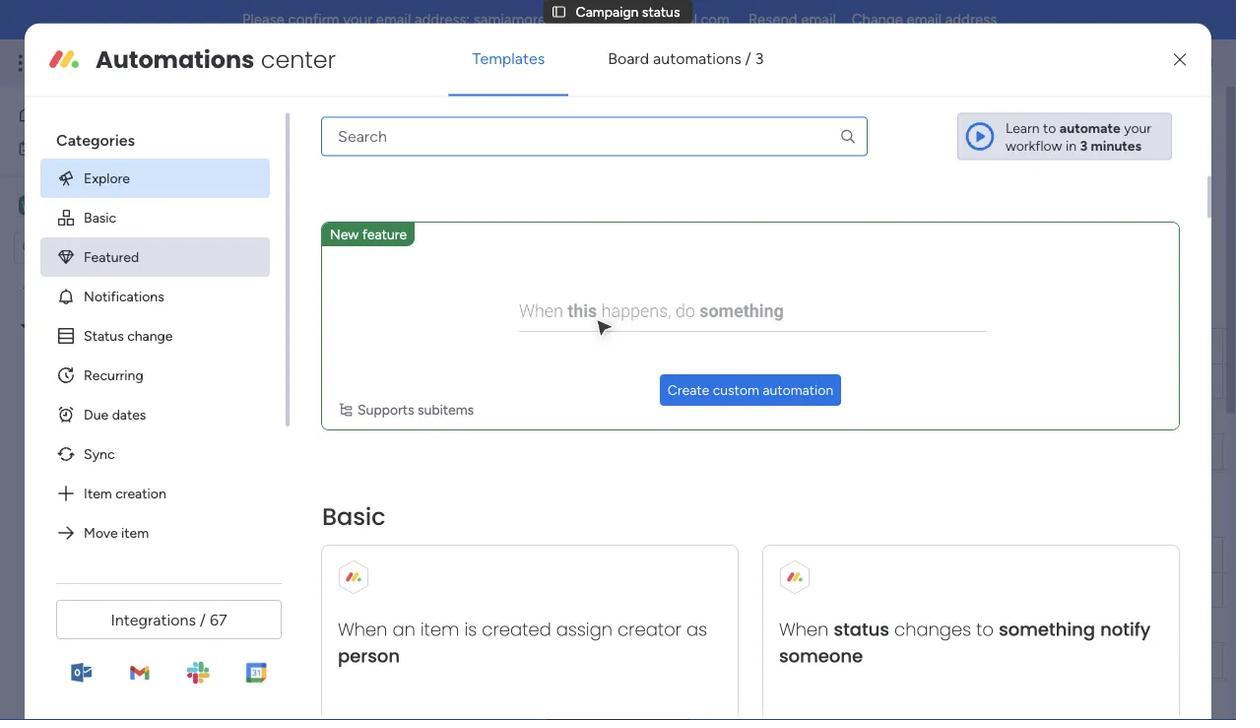 Task type: describe. For each thing, give the bounding box(es) containing it.
supports
[[358, 401, 415, 418]]

public board image
[[42, 350, 61, 369]]

board automations / 3 button
[[584, 35, 788, 82]]

recurring option
[[41, 355, 270, 395]]

learn
[[528, 373, 558, 390]]

samiamgreeneggsnham27@gmail.com
[[474, 11, 730, 29]]

change email address link
[[852, 11, 997, 29]]

address
[[946, 11, 997, 29]]

integrations
[[111, 610, 196, 629]]

status
[[84, 327, 124, 344]]

template
[[723, 296, 806, 321]]

add you own campaign
[[372, 582, 518, 599]]

move item option
[[41, 513, 270, 553]]

explore option
[[41, 158, 270, 198]]

you for make
[[484, 296, 517, 321]]

board
[[330, 145, 366, 162]]

green eggs and ham
[[46, 284, 177, 301]]

👋
[[430, 373, 443, 390]]

workspace.
[[904, 145, 974, 162]]

subitems
[[418, 401, 474, 418]]

this
[[302, 145, 326, 162]]

add
[[372, 582, 398, 599]]

monday work management
[[88, 52, 306, 74]]

Goal field
[[1103, 544, 1142, 566]]

automations center
[[96, 43, 336, 76]]

2 campaign owner field from the top
[[612, 544, 726, 566]]

feature
[[362, 226, 407, 243]]

team
[[506, 145, 537, 162]]

someone
[[780, 644, 864, 669]]

this board will help you and your team plan, run, and track your entire campaign's workflow in one workspace.
[[302, 145, 974, 162]]

notifications option
[[41, 277, 270, 316]]

search image
[[840, 128, 857, 146]]

invite / 1 button
[[1060, 106, 1158, 138]]

is
[[465, 617, 477, 642]]

/ inside board automations / 3 button
[[746, 49, 752, 68]]

1 horizontal spatial campaign status
[[300, 105, 507, 138]]

item inside button
[[339, 233, 367, 250]]

1
[[1143, 114, 1149, 131]]

1 horizontal spatial basic
[[322, 500, 386, 533]]

address:
[[415, 11, 470, 29]]

make
[[522, 296, 573, 321]]

hi
[[372, 373, 386, 390]]

green
[[46, 284, 84, 301]]

sync
[[84, 446, 115, 462]]

of
[[663, 296, 681, 321]]

2 vertical spatial you
[[401, 582, 424, 599]]

most
[[612, 296, 658, 321]]

caret down image
[[21, 319, 29, 333]]

email
[[35, 318, 69, 335]]

sam's
[[45, 196, 88, 215]]

my work
[[43, 140, 96, 157]]

Search for a column type search field
[[321, 117, 868, 156]]

run,
[[573, 145, 596, 162]]

upcoming campaigns
[[339, 505, 541, 530]]

integrations / 67 button
[[56, 600, 282, 640]]

1 owner from the top
[[683, 338, 722, 355]]

Search in workspace field
[[41, 237, 165, 259]]

3 minutes
[[1080, 137, 1142, 154]]

move item
[[84, 524, 149, 541]]

entire
[[691, 145, 727, 162]]

please confirm your email address: samiamgreeneggsnham27@gmail.com
[[242, 11, 730, 29]]

tips
[[379, 296, 412, 321]]

your workflow in
[[1006, 119, 1152, 154]]

and right run,
[[600, 145, 622, 162]]

your inside your workflow in
[[1125, 119, 1152, 136]]

invite
[[1097, 114, 1131, 131]]

board
[[608, 49, 650, 68]]

new item
[[306, 233, 367, 250]]

notifications
[[84, 288, 164, 305]]

sam's workspace button
[[14, 189, 196, 222]]

0 horizontal spatial workflow
[[803, 145, 860, 162]]

and left ham
[[122, 284, 145, 301]]

when for when status changes   to something notify someone
[[780, 617, 829, 642]]

1 vertical spatial 3
[[1080, 137, 1088, 154]]

change
[[127, 327, 173, 344]]

plan,
[[541, 145, 570, 162]]

item inside when an item is created   assign creator as person
[[421, 617, 460, 642]]

item inside option
[[121, 524, 149, 541]]

item for item creation
[[84, 485, 112, 502]]

0 horizontal spatial in
[[864, 145, 874, 162]]

new item button
[[299, 226, 375, 257]]

workspace image
[[22, 195, 35, 216]]

track
[[626, 145, 657, 162]]

the
[[578, 296, 608, 321]]

status inside when status changes   to something notify someone
[[834, 617, 890, 642]]

item for item
[[452, 546, 480, 563]]

2 owner from the top
[[683, 547, 722, 564]]

explore
[[84, 170, 130, 186]]

few
[[339, 296, 374, 321]]

custom
[[713, 382, 760, 398]]

activity button
[[959, 106, 1052, 138]]

learn to automate
[[1006, 119, 1121, 136]]

templates
[[473, 49, 545, 68]]

campaign owner for first campaign owner field from the bottom
[[617, 547, 722, 564]]

1 email from the left
[[376, 11, 411, 29]]

see plans image
[[327, 51, 345, 75]]

campaign status inside "list box"
[[68, 351, 172, 368]]

hi there! 👋  click here to learn how to start ➡️
[[372, 373, 653, 390]]

automate
[[1060, 119, 1121, 136]]

click
[[447, 373, 477, 390]]

Audience field
[[918, 544, 987, 566]]

there!
[[389, 373, 426, 390]]

due
[[84, 406, 109, 423]]

as
[[687, 617, 708, 642]]

➡️
[[640, 373, 653, 390]]

categories heading
[[41, 113, 270, 158]]

creator
[[618, 617, 682, 642]]

to inside field
[[417, 296, 435, 321]]

new for new item
[[306, 233, 335, 250]]

status up team
[[433, 105, 507, 138]]

my work button
[[12, 133, 212, 164]]

workspace selection element
[[19, 194, 173, 219]]

in inside your workflow in
[[1066, 137, 1077, 154]]

basic inside option
[[84, 209, 116, 226]]

your left team
[[475, 145, 502, 162]]

goal
[[1108, 547, 1137, 564]]

you for and
[[422, 145, 445, 162]]

categories list box
[[41, 113, 290, 560]]



Task type: vqa. For each thing, say whether or not it's contained in the screenshot.
"YOUR" inside the Manage And Run All Aspects Of Your Work In One Unified Place. From Everyday Tasks, To Advanced Projects, And Processes, Monday Work Management Allows You To Connect The Dots, Work Smarter, And Achieve Shared Goals.
no



Task type: locate. For each thing, give the bounding box(es) containing it.
0 vertical spatial you
[[422, 145, 445, 162]]

and left team
[[449, 145, 471, 162]]

campaign owner down of
[[617, 338, 722, 355]]

basic option
[[41, 198, 270, 237]]

to right here
[[511, 373, 525, 390]]

one
[[878, 145, 901, 162]]

item creation
[[84, 485, 166, 502]]

1 when from the left
[[338, 617, 388, 642]]

item creation option
[[41, 474, 270, 513]]

0 horizontal spatial when
[[338, 617, 388, 642]]

1 horizontal spatial in
[[1066, 137, 1077, 154]]

help right the tips
[[439, 296, 479, 321]]

featured option
[[41, 237, 270, 277]]

2 email from the left
[[801, 11, 836, 29]]

campaign owner field down of
[[612, 336, 726, 357]]

basic up search in workspace field on the top left of the page
[[84, 209, 116, 226]]

resend
[[749, 11, 798, 29]]

help inside field
[[439, 296, 479, 321]]

0 vertical spatial basic
[[84, 209, 116, 226]]

help right will
[[393, 145, 419, 162]]

your right 'track'
[[660, 145, 688, 162]]

work right my
[[66, 140, 96, 157]]

list box containing green eggs and ham
[[0, 272, 251, 676]]

when for when an item is created   assign creator as person
[[338, 617, 388, 642]]

1 vertical spatial item
[[421, 617, 460, 642]]

board automations / 3
[[608, 49, 764, 68]]

1 horizontal spatial /
[[746, 49, 752, 68]]

0 horizontal spatial help
[[393, 145, 419, 162]]

basic up add
[[322, 500, 386, 533]]

status down change
[[134, 351, 172, 368]]

here
[[481, 373, 508, 390]]

own
[[427, 582, 454, 599]]

when up the someone
[[780, 617, 829, 642]]

0 horizontal spatial email
[[376, 11, 411, 29]]

1 horizontal spatial email
[[801, 11, 836, 29]]

monday
[[88, 52, 155, 74]]

start
[[608, 373, 636, 390]]

2 horizontal spatial /
[[1135, 114, 1140, 131]]

sam green image
[[1182, 47, 1213, 79]]

workflow
[[1006, 137, 1063, 154], [803, 145, 860, 162]]

email for resend email
[[801, 11, 836, 29]]

3 down resend
[[756, 49, 764, 68]]

None field
[[918, 336, 987, 357]]

assign
[[557, 617, 613, 642]]

2 vertical spatial campaign status
[[68, 351, 172, 368]]

when inside when status changes   to something notify someone
[[780, 617, 829, 642]]

and
[[449, 145, 471, 162], [600, 145, 622, 162], [122, 284, 145, 301], [170, 385, 193, 402]]

workspace image
[[19, 195, 38, 216]]

0 horizontal spatial item
[[84, 485, 112, 502]]

when up 'person' on the bottom of the page
[[338, 617, 388, 642]]

Campaign status field
[[295, 105, 512, 138]]

due dates option
[[41, 395, 270, 434]]

2 horizontal spatial email
[[907, 11, 942, 29]]

2 horizontal spatial campaign status
[[576, 3, 680, 20]]

email for change email address
[[907, 11, 942, 29]]

when inside when an item is created   assign creator as person
[[338, 617, 388, 642]]

item inside option
[[84, 485, 112, 502]]

campaign status down status change
[[68, 351, 172, 368]]

0 vertical spatial item
[[121, 524, 149, 541]]

0 vertical spatial 3
[[756, 49, 764, 68]]

how
[[561, 373, 588, 390]]

status change option
[[41, 316, 270, 355]]

1 horizontal spatial 3
[[1080, 137, 1088, 154]]

0 vertical spatial /
[[746, 49, 752, 68]]

person
[[338, 644, 400, 669]]

1 vertical spatial /
[[1135, 114, 1140, 131]]

Few tips to help you make the most of this template :) field
[[334, 296, 829, 321]]

owner down this on the right of page
[[683, 338, 722, 355]]

0 vertical spatial item
[[339, 233, 367, 250]]

change
[[852, 11, 904, 29]]

workflow inside your workflow in
[[1006, 137, 1063, 154]]

invite / 1
[[1097, 114, 1149, 131]]

when status changes   to something notify someone
[[780, 617, 1151, 669]]

creation
[[115, 485, 166, 502]]

0 horizontal spatial item
[[121, 524, 149, 541]]

campaign status up board
[[576, 3, 680, 20]]

2 horizontal spatial item
[[452, 546, 480, 563]]

you inside field
[[484, 296, 517, 321]]

campaign ideas and requests
[[68, 385, 250, 402]]

Campaign owner field
[[612, 336, 726, 357], [612, 544, 726, 566]]

create
[[668, 382, 710, 398]]

select product image
[[18, 53, 37, 73]]

to inside when status changes   to something notify someone
[[977, 617, 994, 642]]

to right changes
[[977, 617, 994, 642]]

work for my
[[66, 140, 96, 157]]

angle down image
[[384, 234, 394, 249]]

0 vertical spatial help
[[393, 145, 419, 162]]

0 vertical spatial campaign owner
[[617, 338, 722, 355]]

0 horizontal spatial 3
[[756, 49, 764, 68]]

please
[[242, 11, 285, 29]]

0 horizontal spatial campaign status
[[68, 351, 172, 368]]

home image
[[18, 104, 37, 124]]

status
[[642, 3, 680, 20], [433, 105, 507, 138], [134, 351, 172, 368], [834, 617, 890, 642]]

1 horizontal spatial workflow
[[1006, 137, 1063, 154]]

workflow left one
[[803, 145, 860, 162]]

requests
[[196, 385, 250, 402]]

item right "move" on the bottom left of the page
[[121, 524, 149, 541]]

Account field
[[783, 544, 846, 566]]

and right ideas
[[170, 385, 193, 402]]

to right learn
[[1044, 119, 1057, 136]]

this
[[685, 296, 718, 321]]

/ left 67
[[200, 610, 206, 629]]

new
[[330, 226, 359, 243], [306, 233, 335, 250]]

0 vertical spatial owner
[[683, 338, 722, 355]]

1 vertical spatial help
[[439, 296, 479, 321]]

0 horizontal spatial /
[[200, 610, 206, 629]]

resend email link
[[749, 11, 836, 29]]

activity
[[967, 114, 1015, 131]]

your up minutes
[[1125, 119, 1152, 136]]

add to favorites image
[[554, 112, 574, 132]]

integrations / 67
[[111, 610, 227, 629]]

1 campaign owner field from the top
[[612, 336, 726, 357]]

status up the someone
[[834, 617, 890, 642]]

when an item is created   assign creator as person
[[338, 617, 708, 669]]

campaign owner up creator
[[617, 547, 722, 564]]

see more
[[899, 144, 958, 161]]

featured
[[84, 249, 139, 265]]

status up board automations / 3 button
[[642, 3, 680, 20]]

will
[[369, 145, 389, 162]]

3 email from the left
[[907, 11, 942, 29]]

1 vertical spatial work
[[66, 140, 96, 157]]

item down sync
[[84, 485, 112, 502]]

2 when from the left
[[780, 617, 829, 642]]

item left angle down "icon"
[[339, 233, 367, 250]]

new for new feature
[[330, 226, 359, 243]]

confirm
[[288, 11, 340, 29]]

2 campaign owner from the top
[[617, 547, 722, 564]]

1 horizontal spatial help
[[439, 296, 479, 321]]

email right change
[[907, 11, 942, 29]]

option
[[0, 275, 251, 279]]

0 vertical spatial work
[[159, 52, 195, 74]]

campaign
[[457, 582, 518, 599]]

1 vertical spatial campaign status
[[300, 105, 507, 138]]

2 vertical spatial item
[[452, 546, 480, 563]]

campaign's
[[730, 145, 800, 162]]

status change
[[84, 327, 173, 344]]

item left is on the bottom left
[[421, 617, 460, 642]]

0 horizontal spatial basic
[[84, 209, 116, 226]]

you right add
[[401, 582, 424, 599]]

you down the campaign status field
[[422, 145, 445, 162]]

show board description image
[[521, 112, 545, 132]]

your
[[343, 11, 373, 29], [1125, 119, 1152, 136], [475, 145, 502, 162], [660, 145, 688, 162]]

help for to
[[439, 296, 479, 321]]

campaign owner for first campaign owner field
[[617, 338, 722, 355]]

email right resend
[[801, 11, 836, 29]]

1 vertical spatial item
[[84, 485, 112, 502]]

status inside "list box"
[[134, 351, 172, 368]]

new inside button
[[306, 233, 335, 250]]

1 vertical spatial owner
[[683, 547, 722, 564]]

see
[[899, 144, 922, 161]]

list box
[[0, 272, 251, 676]]

campaign owner field up creator
[[612, 544, 726, 566]]

/ for invite / 1
[[1135, 114, 1140, 131]]

change email address
[[852, 11, 997, 29]]

0 horizontal spatial work
[[66, 140, 96, 157]]

0 vertical spatial campaign status
[[576, 3, 680, 20]]

recurring
[[84, 367, 144, 384]]

in down learn to automate
[[1066, 137, 1077, 154]]

help
[[393, 145, 419, 162], [439, 296, 479, 321]]

1 vertical spatial campaign owner field
[[612, 544, 726, 566]]

owner up as
[[683, 547, 722, 564]]

my
[[43, 140, 62, 157]]

work inside my work button
[[66, 140, 96, 157]]

0 vertical spatial campaign owner field
[[612, 336, 726, 357]]

center
[[261, 43, 336, 76]]

ham
[[148, 284, 177, 301]]

campaign status up will
[[300, 105, 507, 138]]

automations  center image
[[48, 44, 80, 76]]

something
[[999, 617, 1096, 642]]

campaigns
[[437, 505, 541, 530]]

1 horizontal spatial when
[[780, 617, 829, 642]]

email left address:
[[376, 11, 411, 29]]

/ inside the invite / 1 button
[[1135, 114, 1140, 131]]

email
[[376, 11, 411, 29], [801, 11, 836, 29], [907, 11, 942, 29]]

1 horizontal spatial item
[[421, 617, 460, 642]]

1 horizontal spatial work
[[159, 52, 195, 74]]

account
[[788, 547, 841, 564]]

1 campaign owner from the top
[[617, 338, 722, 355]]

ideas
[[134, 385, 167, 402]]

you left make
[[484, 296, 517, 321]]

sync option
[[41, 434, 270, 474]]

1 horizontal spatial item
[[339, 233, 367, 250]]

to right the tips
[[417, 296, 435, 321]]

new feature
[[330, 226, 407, 243]]

2 vertical spatial /
[[200, 610, 206, 629]]

to right how
[[591, 373, 604, 390]]

3 down automate at the right top of page
[[1080, 137, 1088, 154]]

1 vertical spatial campaign owner
[[617, 547, 722, 564]]

campaign status
[[576, 3, 680, 20], [300, 105, 507, 138], [68, 351, 172, 368]]

workflow down learn
[[1006, 137, 1063, 154]]

help for will
[[393, 145, 419, 162]]

1 vertical spatial you
[[484, 296, 517, 321]]

/ down resend
[[746, 49, 752, 68]]

management
[[199, 52, 306, 74]]

when
[[338, 617, 388, 642], [780, 617, 829, 642]]

work for monday
[[159, 52, 195, 74]]

3 inside button
[[756, 49, 764, 68]]

due dates
[[84, 406, 146, 423]]

changes
[[895, 617, 972, 642]]

/ left 1
[[1135, 114, 1140, 131]]

1 vertical spatial basic
[[322, 500, 386, 533]]

to
[[1044, 119, 1057, 136], [417, 296, 435, 321], [511, 373, 525, 390], [591, 373, 604, 390], [977, 617, 994, 642]]

3
[[756, 49, 764, 68], [1080, 137, 1088, 154]]

upcoming
[[339, 505, 433, 530]]

in left one
[[864, 145, 874, 162]]

your right confirm
[[343, 11, 373, 29]]

/
[[746, 49, 752, 68], [1135, 114, 1140, 131], [200, 610, 206, 629]]

more
[[926, 144, 958, 161]]

item up add you own campaign
[[452, 546, 480, 563]]

few tips to help you make the most of this template :)
[[339, 296, 824, 321]]

work right monday
[[159, 52, 195, 74]]

categories
[[56, 130, 135, 149]]

campaign
[[576, 3, 639, 20], [300, 105, 427, 138], [617, 338, 680, 355], [68, 351, 131, 368], [68, 385, 131, 402], [617, 547, 680, 564]]

/ inside 'integrations / 67' button
[[200, 610, 206, 629]]

marketing
[[72, 318, 134, 335]]

Upcoming campaigns field
[[334, 505, 546, 530]]

work
[[159, 52, 195, 74], [66, 140, 96, 157]]

None search field
[[321, 117, 868, 156]]

/ for integrations / 67
[[200, 610, 206, 629]]



